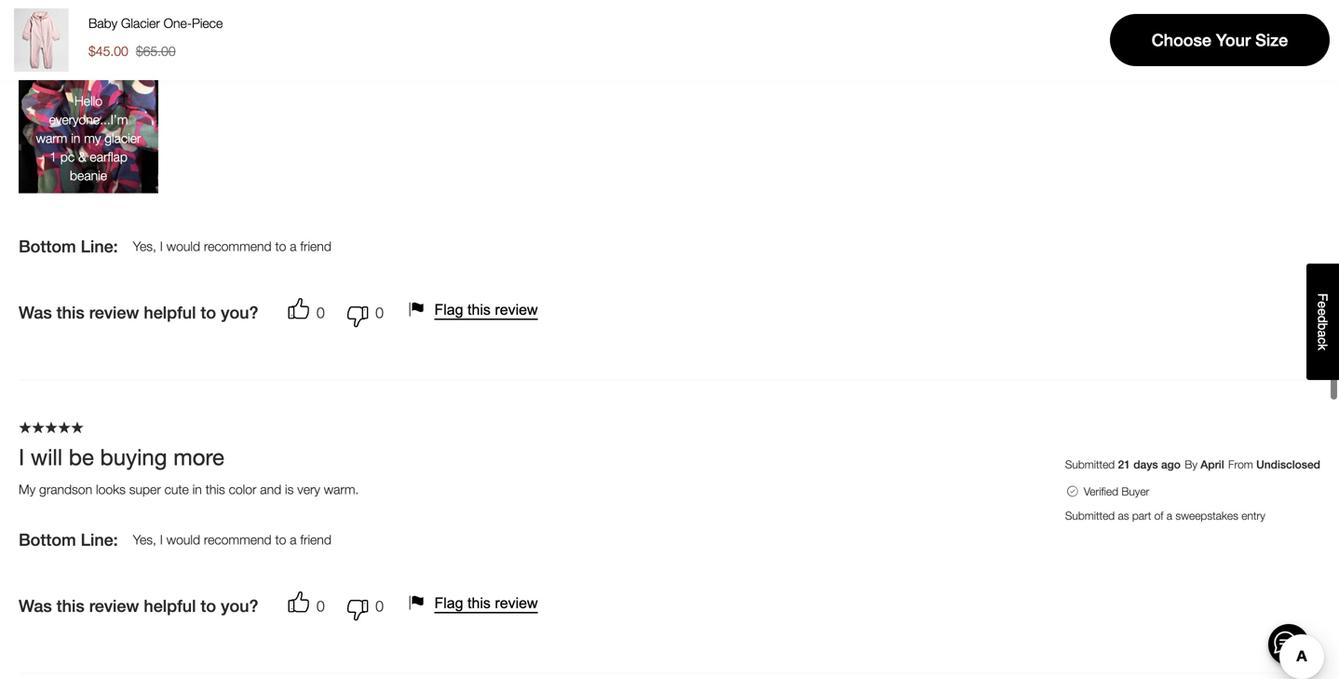 Task type: describe. For each thing, give the bounding box(es) containing it.
1 flag this review button from the top
[[406, 298, 546, 321]]

2 friend from the top
[[300, 532, 332, 547]]

was this review helpful to you? for second flag this review button
[[19, 596, 258, 616]]

pc
[[60, 149, 75, 164]]

1 helpful from the top
[[144, 303, 196, 322]]

2 flag this review button from the top
[[406, 592, 546, 614]]

is
[[285, 482, 294, 497]]

b
[[1316, 323, 1331, 330]]

buyer
[[1122, 485, 1150, 498]]

verified buyer
[[1084, 485, 1150, 498]]

1
[[49, 149, 57, 164]]

color
[[229, 482, 257, 497]]

1 bottom from the top
[[19, 237, 76, 256]]

1 bottom line: from the top
[[19, 237, 118, 256]]

a inside button
[[1316, 330, 1331, 338]]

choose your size button
[[1110, 14, 1330, 66]]

2 bottom line: from the top
[[19, 530, 118, 550]]

f
[[1316, 293, 1331, 301]]

looks
[[96, 482, 126, 497]]

as
[[1118, 509, 1130, 522]]

21
[[1118, 458, 1131, 471]]

1 line: from the top
[[81, 237, 118, 256]]

you? for 2nd flag this review button from the bottom
[[221, 303, 258, 322]]

was this review helpful to you? for 2nd flag this review button from the bottom
[[19, 303, 258, 322]]

warm.
[[324, 482, 359, 497]]

buying
[[100, 443, 167, 470]]

1 horizontal spatial in
[[193, 482, 202, 497]]

from
[[1229, 458, 1254, 471]]

will
[[31, 443, 62, 470]]

your
[[1216, 30, 1251, 50]]

2 would from the top
[[167, 532, 200, 547]]

2 yes, from the top
[[133, 532, 156, 547]]

flag this review for second flag this review button
[[435, 595, 538, 611]]

entry
[[1242, 509, 1266, 522]]

my
[[19, 482, 36, 497]]

my grandson looks super cute in this color and is very warm.
[[19, 482, 359, 497]]

k
[[1316, 344, 1331, 351]]

undisclosed
[[1257, 458, 1321, 471]]

grandson
[[39, 482, 92, 497]]

and
[[260, 482, 281, 497]]

choose
[[1152, 30, 1212, 50]]

f e e d b a c k button
[[1307, 264, 1340, 380]]

earflap
[[90, 149, 128, 164]]

1 recommend from the top
[[204, 239, 272, 254]]



Task type: vqa. For each thing, say whether or not it's contained in the screenshot.
THE "MEN'S MCMURDO BOMBER" IMAGE
no



Task type: locate. For each thing, give the bounding box(es) containing it.
0
[[317, 304, 325, 321], [376, 304, 384, 321], [317, 597, 325, 615], [376, 597, 384, 615]]

flag this review
[[435, 301, 538, 318], [435, 595, 538, 611]]

d
[[1316, 316, 1331, 323]]

$65.00
[[136, 43, 176, 59]]

yes,
[[133, 239, 156, 254], [133, 532, 156, 547]]

you?
[[221, 303, 258, 322], [221, 596, 258, 616]]

0 vertical spatial line:
[[81, 237, 118, 256]]

flag this review button
[[406, 298, 546, 321], [406, 592, 546, 614]]

review
[[495, 301, 538, 318], [89, 303, 139, 322], [495, 595, 538, 611], [89, 596, 139, 616]]

1 vertical spatial flag this review button
[[406, 592, 546, 614]]

baby
[[88, 15, 117, 31]]

0 vertical spatial flag this review button
[[406, 298, 546, 321]]

bottom line: down beanie
[[19, 237, 118, 256]]

e up d
[[1316, 301, 1331, 308]]

1 vertical spatial flag this review
[[435, 595, 538, 611]]

0 vertical spatial bottom line:
[[19, 237, 118, 256]]

bottom line:
[[19, 237, 118, 256], [19, 530, 118, 550]]

in
[[71, 130, 80, 146], [193, 482, 202, 497]]

1 vertical spatial yes, i would recommend to a friend
[[133, 532, 332, 547]]

0 vertical spatial would
[[167, 239, 200, 254]]

cute
[[165, 482, 189, 497]]

0 vertical spatial yes, i would recommend to a friend
[[133, 239, 332, 254]]

sweepstakes
[[1176, 509, 1239, 522]]

line: down the looks
[[81, 530, 118, 550]]

bottom
[[19, 237, 76, 256], [19, 530, 76, 550]]

1 was this review helpful to you? from the top
[[19, 303, 258, 322]]

bottom down beanie
[[19, 237, 76, 256]]

2 you? from the top
[[221, 596, 258, 616]]

1 vertical spatial i
[[19, 443, 24, 470]]

flag for second flag this review button
[[435, 595, 464, 611]]

1 yes, from the top
[[133, 239, 156, 254]]

in inside hello everyone...i'm warm in my glacier 1 pc & earflap beanie
[[71, 130, 80, 146]]

1 would from the top
[[167, 239, 200, 254]]

would
[[167, 239, 200, 254], [167, 532, 200, 547]]

1 vertical spatial submitted
[[1066, 509, 1115, 522]]

friend
[[300, 239, 332, 254], [300, 532, 332, 547]]

in right "cute"
[[193, 482, 202, 497]]

very
[[297, 482, 320, 497]]

0 vertical spatial flag this review
[[435, 301, 538, 318]]

flag this review for 2nd flag this review button from the bottom
[[435, 301, 538, 318]]

0 button
[[288, 294, 332, 331], [332, 294, 391, 331], [288, 587, 332, 625], [332, 587, 391, 625]]

1 flag this review from the top
[[435, 301, 538, 318]]

in left my at the left
[[71, 130, 80, 146]]

2 e from the top
[[1316, 308, 1331, 316]]

be
[[69, 443, 94, 470]]

2 flag this review from the top
[[435, 595, 538, 611]]

2 yes, i would recommend to a friend from the top
[[133, 532, 332, 547]]

this
[[468, 301, 491, 318], [57, 303, 84, 322], [206, 482, 225, 497], [468, 595, 491, 611], [57, 596, 84, 616]]

1 yes, i would recommend to a friend from the top
[[133, 239, 332, 254]]

yes, i would recommend to a friend
[[133, 239, 332, 254], [133, 532, 332, 547]]

flag for 2nd flag this review button from the bottom
[[435, 301, 464, 318]]

2 flag from the top
[[435, 595, 464, 611]]

0 vertical spatial friend
[[300, 239, 332, 254]]

0 vertical spatial i
[[160, 239, 163, 254]]

0 vertical spatial submitted
[[1066, 458, 1115, 471]]

1 vertical spatial recommend
[[204, 532, 272, 547]]

submitted down verified
[[1066, 509, 1115, 522]]

2 was from the top
[[19, 596, 52, 616]]

size
[[1256, 30, 1289, 50]]

was
[[19, 303, 52, 322], [19, 596, 52, 616]]

piece
[[192, 15, 223, 31]]

https://images.thenorthface.com/is/image/thenorthface/nf0a84mf_rs4_hero?$color swatch$ image
[[9, 8, 73, 72]]

submitted
[[1066, 458, 1115, 471], [1066, 509, 1115, 522]]

submitted for submitted as part of a sweepstakes entry
[[1066, 509, 1115, 522]]

1 flag from the top
[[435, 301, 464, 318]]

1 vertical spatial line:
[[81, 530, 118, 550]]

c
[[1316, 337, 1331, 344]]

everyone...i'm
[[49, 112, 128, 127]]

2 vertical spatial i
[[160, 532, 163, 547]]

flag
[[435, 301, 464, 318], [435, 595, 464, 611]]

april
[[1201, 458, 1225, 471]]

more
[[173, 443, 224, 470]]

my
[[84, 130, 101, 146]]

e
[[1316, 301, 1331, 308], [1316, 308, 1331, 316]]

submitted 21 days ago by april from undisclosed
[[1066, 458, 1321, 471]]

2 helpful from the top
[[144, 596, 196, 616]]

1 vertical spatial you?
[[221, 596, 258, 616]]

hello
[[74, 93, 103, 108]]

0 vertical spatial was
[[19, 303, 52, 322]]

pic image
[[19, 0, 158, 193]]

0 vertical spatial you?
[[221, 303, 258, 322]]

recommend
[[204, 239, 272, 254], [204, 532, 272, 547]]

1 friend from the top
[[300, 239, 332, 254]]

1 vertical spatial bottom line:
[[19, 530, 118, 550]]

days
[[1134, 458, 1159, 471]]

1 vertical spatial helpful
[[144, 596, 196, 616]]

1 submitted from the top
[[1066, 458, 1115, 471]]

line: down beanie
[[81, 237, 118, 256]]

&
[[78, 149, 86, 164]]

0 vertical spatial bottom
[[19, 237, 76, 256]]

0 horizontal spatial in
[[71, 130, 80, 146]]

$45.00
[[88, 43, 128, 59]]

1 vertical spatial friend
[[300, 532, 332, 547]]

0 vertical spatial in
[[71, 130, 80, 146]]

a
[[290, 239, 297, 254], [1316, 330, 1331, 338], [1167, 509, 1173, 522], [290, 532, 297, 547]]

beanie
[[70, 168, 107, 183]]

0 vertical spatial recommend
[[204, 239, 272, 254]]

ago
[[1162, 458, 1181, 471]]

1 you? from the top
[[221, 303, 258, 322]]

e up b
[[1316, 308, 1331, 316]]

baby glacier one-piece
[[88, 15, 223, 31]]

you? for second flag this review button
[[221, 596, 258, 616]]

2 submitted from the top
[[1066, 509, 1115, 522]]

to
[[275, 239, 286, 254], [201, 303, 216, 322], [275, 532, 286, 547], [201, 596, 216, 616]]

one-
[[164, 15, 192, 31]]

2 was this review helpful to you? from the top
[[19, 596, 258, 616]]

choose your size
[[1152, 30, 1289, 50]]

was this review helpful to you?
[[19, 303, 258, 322], [19, 596, 258, 616]]

of
[[1155, 509, 1164, 522]]

2 bottom from the top
[[19, 530, 76, 550]]

i
[[160, 239, 163, 254], [19, 443, 24, 470], [160, 532, 163, 547]]

super
[[129, 482, 161, 497]]

glacier
[[121, 15, 160, 31]]

hello everyone...i'm warm in my glacier 1 pc & earflap beanie
[[36, 93, 141, 183]]

1 vertical spatial yes,
[[133, 532, 156, 547]]

warm
[[36, 130, 67, 146]]

part
[[1133, 509, 1152, 522]]

1 vertical spatial in
[[193, 482, 202, 497]]

submitted as part of a sweepstakes entry
[[1066, 509, 1266, 522]]

glacier
[[105, 130, 141, 146]]

bottom down grandson
[[19, 530, 76, 550]]

line:
[[81, 237, 118, 256], [81, 530, 118, 550]]

1 vertical spatial would
[[167, 532, 200, 547]]

verified
[[1084, 485, 1119, 498]]

1 vertical spatial was
[[19, 596, 52, 616]]

0 vertical spatial yes,
[[133, 239, 156, 254]]

2 recommend from the top
[[204, 532, 272, 547]]

submitted for submitted 21 days ago by april from undisclosed
[[1066, 458, 1115, 471]]

bottom line: down grandson
[[19, 530, 118, 550]]

0 vertical spatial flag
[[435, 301, 464, 318]]

i will be buying more
[[19, 443, 224, 470]]

2 line: from the top
[[81, 530, 118, 550]]

1 was from the top
[[19, 303, 52, 322]]

1 vertical spatial was this review helpful to you?
[[19, 596, 258, 616]]

1 vertical spatial bottom
[[19, 530, 76, 550]]

0 vertical spatial helpful
[[144, 303, 196, 322]]

submitted up verified
[[1066, 458, 1115, 471]]

0 vertical spatial was this review helpful to you?
[[19, 303, 258, 322]]

1 vertical spatial flag
[[435, 595, 464, 611]]

f e e d b a c k
[[1316, 293, 1331, 351]]

by
[[1185, 458, 1198, 471]]

1 e from the top
[[1316, 301, 1331, 308]]

helpful
[[144, 303, 196, 322], [144, 596, 196, 616]]



